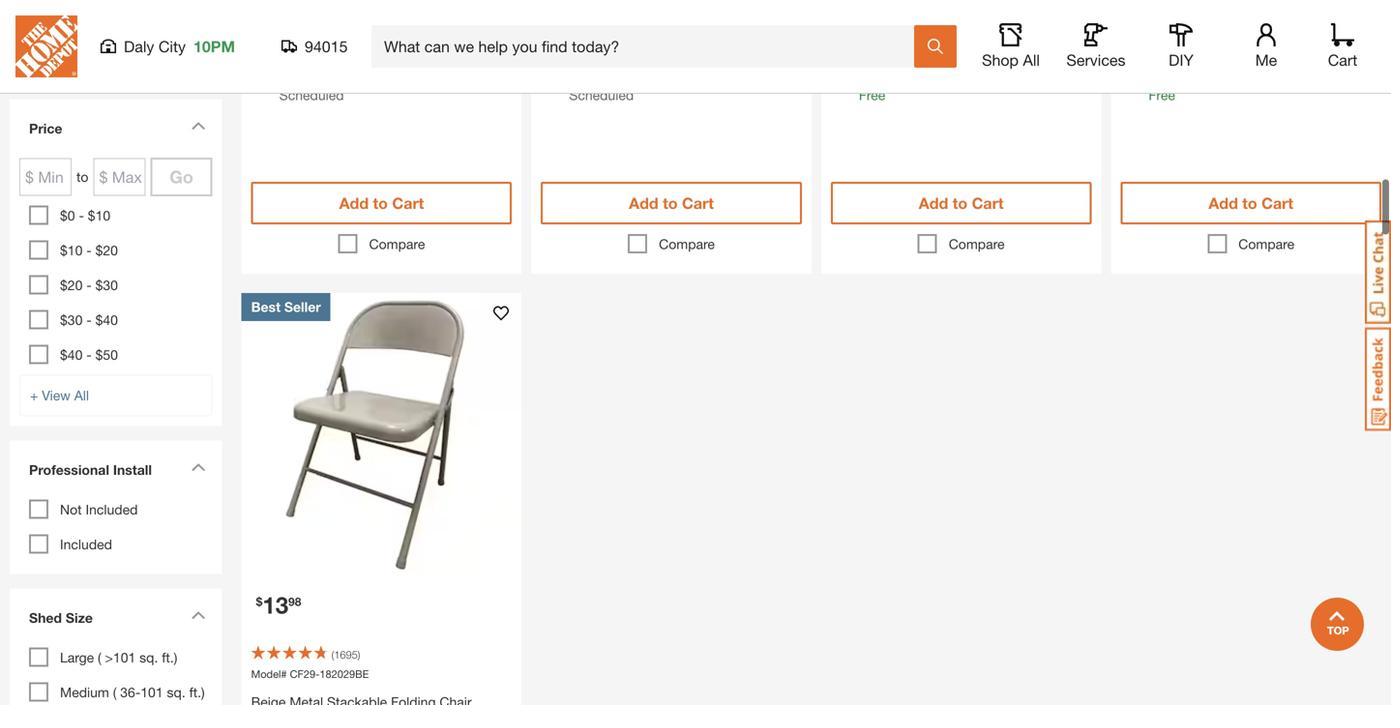 Task type: locate. For each thing, give the bounding box(es) containing it.
included down professional install link at the left of the page
[[86, 501, 138, 517]]

1 compare from the left
[[369, 236, 425, 252]]

scheduled down 2,941
[[569, 87, 634, 103]]

$30 down "$20 - $30"
[[60, 312, 83, 328]]

1 delivery from the left
[[569, 67, 617, 83]]

compare
[[369, 236, 425, 252], [659, 236, 715, 252], [949, 236, 1005, 252], [1238, 236, 1294, 252]]

caret icon image inside price link
[[191, 121, 206, 130]]

in right the 288 on the top right
[[1175, 40, 1186, 56]]

- up $30 - $40
[[86, 277, 92, 293]]

10pm
[[193, 37, 235, 56]]

delivery free down ship
[[859, 67, 907, 103]]

daly for daly city 10pm
[[124, 37, 154, 56]]

0 vertical spatial $20
[[95, 242, 118, 258]]

caret icon image inside professional install link
[[191, 463, 206, 471]]

1
[[279, 40, 287, 56]]

3 add to cart button from the left
[[831, 182, 1092, 224]]

0 horizontal spatial daly
[[124, 37, 154, 56]]

stock for 1
[[305, 40, 338, 56]]

pickup for 2,941
[[569, 18, 611, 34]]

( for medium ( 36-101 sq. ft.)
[[113, 684, 116, 700]]

add
[[339, 194, 369, 212], [629, 194, 658, 212], [919, 194, 948, 212], [1209, 194, 1238, 212]]

delivery down the 288 on the top right
[[1149, 67, 1197, 83]]

0 horizontal spatial delivery free
[[859, 67, 907, 103]]

add for ship to store
[[919, 194, 948, 212]]

shed size link
[[19, 598, 212, 643]]

1 vertical spatial ft.)
[[189, 684, 205, 700]]

in inside pickup 2,941 in stock
[[607, 40, 617, 56]]

stock right the 288 on the top right
[[1189, 40, 1222, 56]]

delivery down ship
[[859, 67, 907, 83]]

best
[[251, 299, 281, 315]]

pickup
[[569, 18, 611, 34], [859, 18, 900, 34], [1149, 18, 1190, 34]]

1 horizontal spatial delivery
[[859, 67, 907, 83]]

pickup inside pickup ship to store
[[859, 18, 900, 34]]

- left $50
[[86, 347, 92, 363]]

4 add to cart from the left
[[1209, 194, 1293, 212]]

( up 182029be
[[331, 648, 334, 661]]

$20
[[95, 242, 118, 258], [60, 277, 83, 293]]

diy button
[[1150, 23, 1212, 70]]

1 horizontal spatial $30
[[95, 277, 118, 293]]

4 add from the left
[[1209, 194, 1238, 212]]

available for pickup image
[[541, 20, 560, 39], [831, 20, 850, 39]]

available for pickup image for pickup 2,941 in stock
[[541, 20, 560, 39]]

1 + from the top
[[30, 46, 38, 62]]

delivery scheduled
[[569, 67, 634, 103]]

1 add to cart from the left
[[339, 194, 424, 212]]

$30 - $40
[[60, 312, 118, 328]]

3 add to cart from the left
[[919, 194, 1004, 212]]

3 pickup from the left
[[1149, 18, 1190, 34]]

included down not included link
[[60, 536, 112, 552]]

in right 1 on the top left of page
[[291, 40, 301, 56]]

1 stock from the left
[[305, 40, 338, 56]]

$30 up $30 - $40
[[95, 277, 118, 293]]

displays
[[91, 5, 142, 21]]

1 horizontal spatial $20
[[95, 242, 118, 258]]

0 horizontal spatial pickup
[[569, 18, 611, 34]]

$0 - $10 link
[[60, 207, 110, 223]]

best seller
[[251, 299, 321, 315]]

shed size
[[29, 610, 93, 626]]

2 caret icon image from the top
[[191, 463, 206, 471]]

0 horizontal spatial (
[[98, 649, 101, 665]]

pickup up the 288 on the top right
[[1149, 18, 1190, 34]]

cart for 2,941 in stock
[[682, 194, 714, 212]]

+ up professional
[[30, 387, 38, 403]]

scheduled down the 94015 button
[[279, 87, 344, 103]]

delivery inside the delivery scheduled
[[569, 67, 617, 83]]

professional install
[[29, 462, 152, 478]]

1 horizontal spatial sq.
[[167, 684, 185, 700]]

sq. right >101
[[139, 649, 158, 665]]

daly down displays
[[124, 37, 154, 56]]

$40 up $50
[[95, 312, 118, 328]]

delivery down 2,941
[[569, 67, 617, 83]]

2 add to cart button from the left
[[541, 182, 802, 224]]

( left >101
[[98, 649, 101, 665]]

caret icon image for shed size
[[191, 611, 206, 619]]

- right $0
[[79, 207, 84, 223]]

price
[[29, 120, 62, 136]]

pickup for ship
[[859, 18, 900, 34]]

3 compare from the left
[[949, 236, 1005, 252]]

0 horizontal spatial ft.)
[[162, 649, 177, 665]]

3 stock from the left
[[1189, 40, 1222, 56]]

ship
[[889, 40, 915, 56]]

add to cart button
[[251, 182, 512, 224], [541, 182, 802, 224], [831, 182, 1092, 224], [1121, 182, 1381, 224]]

0 vertical spatial $30
[[95, 277, 118, 293]]

$20 up $30 - $40
[[60, 277, 83, 293]]

3 add from the left
[[919, 194, 948, 212]]

free down pickup ship to store
[[859, 87, 885, 103]]

daly
[[124, 37, 154, 56], [357, 40, 384, 56], [1241, 40, 1268, 56]]

1 horizontal spatial in
[[607, 40, 617, 56]]

sq.
[[139, 649, 158, 665], [167, 684, 185, 700]]

large
[[60, 649, 94, 665]]

compare for at
[[369, 236, 425, 252]]

0 vertical spatial view
[[42, 46, 70, 62]]

large ( >101 sq. ft.)
[[60, 649, 177, 665]]

stock
[[305, 40, 338, 56], [621, 40, 654, 56], [1189, 40, 1222, 56]]

daly city 10pm
[[124, 37, 235, 56]]

2 in from the left
[[607, 40, 617, 56]]

in for 288
[[1175, 40, 1186, 56]]

1 vertical spatial + view all link
[[19, 375, 212, 416]]

scheduled
[[279, 87, 344, 103], [569, 87, 634, 103]]

azar displays link
[[60, 5, 142, 21]]

azar displays
[[60, 5, 142, 21]]

0 horizontal spatial daly city link
[[357, 40, 411, 56]]

What can we help you find today? search field
[[384, 26, 913, 67]]

94015
[[305, 37, 348, 56]]

1 vertical spatial $40
[[60, 347, 83, 363]]

0 horizontal spatial city
[[158, 37, 186, 56]]

ft.) right "101"
[[189, 684, 205, 700]]

1 + view all from the top
[[30, 46, 89, 62]]

in right 2,941
[[607, 40, 617, 56]]

1 add from the left
[[339, 194, 369, 212]]

1 vertical spatial caret icon image
[[191, 463, 206, 471]]

cart for at
[[392, 194, 424, 212]]

- for $30
[[86, 312, 92, 328]]

city
[[158, 37, 186, 56], [387, 40, 411, 56], [1272, 40, 1296, 56]]

view for first + view all link from the bottom
[[42, 387, 70, 403]]

cart for ship to store
[[972, 194, 1004, 212]]

2 daly city link from the left
[[1241, 40, 1296, 56]]

view
[[42, 46, 70, 62], [42, 387, 70, 403]]

+ view all
[[30, 46, 89, 62], [30, 387, 89, 403]]

pickup up 2,941
[[569, 18, 611, 34]]

diy
[[1169, 51, 1194, 69]]

to
[[918, 40, 930, 56], [76, 169, 88, 185], [373, 194, 388, 212], [663, 194, 678, 212], [953, 194, 967, 212], [1242, 194, 1257, 212]]

0 vertical spatial sq.
[[139, 649, 158, 665]]

- down "$20 - $30"
[[86, 312, 92, 328]]

1 horizontal spatial daly
[[357, 40, 384, 56]]

not included link
[[60, 501, 138, 517]]

0 horizontal spatial scheduled
[[279, 87, 344, 103]]

$40 - $50
[[60, 347, 118, 363]]

0 vertical spatial ft.)
[[162, 649, 177, 665]]

1 vertical spatial $10
[[60, 242, 83, 258]]

1 view from the top
[[42, 46, 70, 62]]

1 horizontal spatial daly city link
[[1241, 40, 1296, 56]]

-
[[79, 207, 84, 223], [86, 242, 92, 258], [86, 277, 92, 293], [86, 312, 92, 328], [86, 347, 92, 363]]

$10 down $0
[[60, 242, 83, 258]]

add for 2,941 in stock
[[629, 194, 658, 212]]

available for pickup image for pickup ship to store
[[831, 20, 850, 39]]

1 horizontal spatial pickup
[[859, 18, 900, 34]]

all down azar
[[74, 46, 89, 62]]

- up "$20 - $30"
[[86, 242, 92, 258]]

+ view all link down displays
[[19, 33, 212, 75]]

city for daly city 10pm
[[158, 37, 186, 56]]

shed
[[29, 610, 62, 626]]

0 horizontal spatial delivery
[[569, 67, 617, 83]]

in
[[291, 40, 301, 56], [607, 40, 617, 56], [1175, 40, 1186, 56]]

0 vertical spatial +
[[30, 46, 38, 62]]

+ up price
[[30, 46, 38, 62]]

daly city link left cart link
[[1241, 40, 1296, 56]]

$
[[256, 595, 262, 608]]

1 delivery free from the left
[[859, 67, 907, 103]]

daly for daly city
[[1241, 40, 1268, 56]]

1 caret icon image from the top
[[191, 121, 206, 130]]

delivery
[[569, 67, 617, 83], [859, 67, 907, 83], [1149, 67, 1197, 83]]

+ view all for first + view all link from the bottom
[[30, 387, 89, 403]]

all inside button
[[1023, 51, 1040, 69]]

available for pickup image left pickup ship to store
[[831, 20, 850, 39]]

cf29-
[[290, 668, 320, 680]]

all right 'shop'
[[1023, 51, 1040, 69]]

pickup up ship
[[859, 18, 900, 34]]

add to cart for ship to store
[[919, 194, 1004, 212]]

available for pickup image left pickup 2,941 in stock
[[541, 20, 560, 39]]

$40 - $50 link
[[60, 347, 118, 363]]

free
[[859, 87, 885, 103], [1149, 87, 1175, 103]]

0 horizontal spatial free
[[859, 87, 885, 103]]

in for 1
[[291, 40, 301, 56]]

1 add to cart button from the left
[[251, 182, 512, 224]]

1 horizontal spatial city
[[387, 40, 411, 56]]

0 horizontal spatial stock
[[305, 40, 338, 56]]

1 vertical spatial view
[[42, 387, 70, 403]]

1 free from the left
[[859, 87, 885, 103]]

+ view all down $40 - $50 link
[[30, 387, 89, 403]]

view down $40 - $50 link
[[42, 387, 70, 403]]

$20 - $30 link
[[60, 277, 118, 293]]

$50
[[95, 347, 118, 363]]

pickup inside pickup 2,941 in stock
[[569, 18, 611, 34]]

medium ( 36-101 sq. ft.)
[[60, 684, 205, 700]]

price link
[[19, 109, 212, 153]]

0 vertical spatial + view all link
[[19, 33, 212, 75]]

3 caret icon image from the top
[[191, 611, 206, 619]]

caret icon image right install
[[191, 463, 206, 471]]

2 + view all from the top
[[30, 387, 89, 403]]

city right at
[[387, 40, 411, 56]]

delivery for 2,941
[[569, 67, 617, 83]]

1 available for pickup image from the left
[[541, 20, 560, 39]]

1 in from the left
[[291, 40, 301, 56]]

3 in from the left
[[1175, 40, 1186, 56]]

stock left at
[[305, 40, 338, 56]]

all down $40 - $50
[[74, 387, 89, 403]]

2 pickup from the left
[[859, 18, 900, 34]]

1 pickup from the left
[[569, 18, 611, 34]]

daly right 288 in stock
[[1241, 40, 1268, 56]]

all for first + view all link from the bottom
[[74, 387, 89, 403]]

2 available for pickup image from the left
[[831, 20, 850, 39]]

2 horizontal spatial in
[[1175, 40, 1186, 56]]

1 horizontal spatial (
[[113, 684, 116, 700]]

+
[[30, 46, 38, 62], [30, 387, 38, 403]]

1 horizontal spatial scheduled
[[569, 87, 634, 103]]

daly city link
[[357, 40, 411, 56], [1241, 40, 1296, 56]]

$30
[[95, 277, 118, 293], [60, 312, 83, 328]]

pickup ship to store
[[859, 18, 964, 56]]

ft.) up "101"
[[162, 649, 177, 665]]

1 horizontal spatial delivery free
[[1149, 67, 1197, 103]]

stock up the delivery scheduled
[[621, 40, 654, 56]]

2 horizontal spatial city
[[1272, 40, 1296, 56]]

all
[[74, 46, 89, 62], [1023, 51, 1040, 69], [74, 387, 89, 403]]

1695
[[334, 648, 358, 661]]

- for $10
[[86, 242, 92, 258]]

0 vertical spatial + view all
[[30, 46, 89, 62]]

all for 1st + view all link from the top of the page
[[74, 46, 89, 62]]

0 horizontal spatial sq.
[[139, 649, 158, 665]]

daly city
[[1241, 40, 1296, 56]]

daly city link right at
[[357, 40, 411, 56]]

2 horizontal spatial delivery
[[1149, 67, 1197, 83]]

$10 right $0
[[88, 207, 110, 223]]

1 vertical spatial $20
[[60, 277, 83, 293]]

2 horizontal spatial pickup
[[1149, 18, 1190, 34]]

0 horizontal spatial $30
[[60, 312, 83, 328]]

view down azar
[[42, 46, 70, 62]]

1 scheduled from the left
[[279, 87, 344, 103]]

caret icon image up go
[[191, 121, 206, 130]]

1 vertical spatial sq.
[[167, 684, 185, 700]]

free down diy on the right top
[[1149, 87, 1175, 103]]

( left 36-
[[113, 684, 116, 700]]

delivery free
[[859, 67, 907, 103], [1149, 67, 1197, 103]]

1 vertical spatial $30
[[60, 312, 83, 328]]

2 horizontal spatial (
[[331, 648, 334, 661]]

cart
[[1328, 51, 1357, 69], [392, 194, 424, 212], [682, 194, 714, 212], [972, 194, 1004, 212], [1262, 194, 1293, 212]]

$10
[[88, 207, 110, 223], [60, 242, 83, 258]]

daly right at
[[357, 40, 384, 56]]

1 horizontal spatial stock
[[621, 40, 654, 56]]

$40 left $50
[[60, 347, 83, 363]]

caret icon image inside "shed size" link
[[191, 611, 206, 619]]

+ view all link
[[19, 33, 212, 75], [19, 375, 212, 416]]

0 horizontal spatial $10
[[60, 242, 83, 258]]

2 stock from the left
[[621, 40, 654, 56]]

add for at
[[339, 194, 369, 212]]

stock inside pickup 2,941 in stock
[[621, 40, 654, 56]]

services button
[[1065, 23, 1127, 70]]

2 horizontal spatial daly
[[1241, 40, 1268, 56]]

2 view from the top
[[42, 387, 70, 403]]

0 horizontal spatial in
[[291, 40, 301, 56]]

1 horizontal spatial $10
[[88, 207, 110, 223]]

+ view all link down $50
[[19, 375, 212, 416]]

0 horizontal spatial $20
[[60, 277, 83, 293]]

1 horizontal spatial free
[[1149, 87, 1175, 103]]

model# cf29-182029be
[[251, 668, 369, 680]]

2 vertical spatial caret icon image
[[191, 611, 206, 619]]

add to cart button for at
[[251, 182, 512, 224]]

add to cart for at
[[339, 194, 424, 212]]

city for daly city
[[1272, 40, 1296, 56]]

1 horizontal spatial available for pickup image
[[831, 20, 850, 39]]

delivery for ship
[[859, 67, 907, 83]]

go button
[[150, 157, 212, 196]]

caret icon image for professional install
[[191, 463, 206, 471]]

to inside pickup ship to store
[[918, 40, 930, 56]]

0 vertical spatial caret icon image
[[191, 121, 206, 130]]

sq. right "101"
[[167, 684, 185, 700]]

delivery free down the 288 on the top right
[[1149, 67, 1197, 103]]

2 horizontal spatial stock
[[1189, 40, 1222, 56]]

1 vertical spatial + view all
[[30, 387, 89, 403]]

2 compare from the left
[[659, 236, 715, 252]]

$20 up "$20 - $30"
[[95, 242, 118, 258]]

not
[[60, 501, 82, 517]]

2 delivery from the left
[[859, 67, 907, 83]]

live chat image
[[1365, 221, 1391, 324]]

1 vertical spatial +
[[30, 387, 38, 403]]

2 + view all link from the top
[[19, 375, 212, 416]]

caret icon image left the 13
[[191, 611, 206, 619]]

1 horizontal spatial $40
[[95, 312, 118, 328]]

2 add to cart from the left
[[629, 194, 714, 212]]

city left 10pm
[[158, 37, 186, 56]]

+ view all down azar
[[30, 46, 89, 62]]

city left cart link
[[1272, 40, 1296, 56]]

beige metal stackable folding chair image
[[242, 293, 522, 573]]

included
[[86, 501, 138, 517], [60, 536, 112, 552]]

store
[[934, 40, 964, 56]]

0 horizontal spatial available for pickup image
[[541, 20, 560, 39]]

caret icon image
[[191, 121, 206, 130], [191, 463, 206, 471], [191, 611, 206, 619]]

compare for ship to store
[[949, 236, 1005, 252]]

(
[[331, 648, 334, 661], [98, 649, 101, 665], [113, 684, 116, 700]]

2 add from the left
[[629, 194, 658, 212]]

the home depot logo image
[[15, 15, 77, 77]]

- for $20
[[86, 277, 92, 293]]



Task type: describe. For each thing, give the bounding box(es) containing it.
add to cart button for ship to store
[[831, 182, 1092, 224]]

caret icon image for price
[[191, 121, 206, 130]]

shop
[[982, 51, 1019, 69]]

- for $0
[[79, 207, 84, 223]]

cart link
[[1321, 23, 1364, 70]]

view for 1st + view all link from the top of the page
[[42, 46, 70, 62]]

1 + view all link from the top
[[19, 33, 212, 75]]

large ( >101 sq. ft.) link
[[60, 649, 177, 665]]

3 delivery from the left
[[1149, 67, 1197, 83]]

1 daly city link from the left
[[357, 40, 411, 56]]

medium ( 36-101 sq. ft.) link
[[60, 684, 205, 700]]

( for large ( >101 sq. ft.)
[[98, 649, 101, 665]]

$30 - $40 link
[[60, 312, 118, 328]]

94015 button
[[281, 37, 348, 56]]

0 vertical spatial included
[[86, 501, 138, 517]]

1 horizontal spatial ft.)
[[189, 684, 205, 700]]

)
[[358, 648, 360, 661]]

1 in stock at daly city
[[279, 40, 411, 56]]

professional
[[29, 462, 109, 478]]

professional install link
[[19, 450, 212, 495]]

to for add to cart button for 2,941 in stock
[[663, 194, 678, 212]]

$10 - $20
[[60, 242, 118, 258]]

288
[[1149, 40, 1171, 56]]

2,941
[[569, 40, 603, 56]]

shop all button
[[980, 23, 1042, 70]]

$10 - $20 link
[[60, 242, 118, 258]]

13
[[262, 591, 288, 618]]

add to cart button for 2,941 in stock
[[541, 182, 802, 224]]

medium
[[60, 684, 109, 700]]

not included
[[60, 501, 138, 517]]

to for first add to cart button from the right
[[1242, 194, 1257, 212]]

2 + from the top
[[30, 387, 38, 403]]

to for at's add to cart button
[[373, 194, 388, 212]]

101
[[141, 684, 163, 700]]

stock for 288
[[1189, 40, 1222, 56]]

0 vertical spatial $10
[[88, 207, 110, 223]]

shop all
[[982, 51, 1040, 69]]

price-range-upperBound telephone field
[[93, 158, 146, 196]]

4 add to cart button from the left
[[1121, 182, 1381, 224]]

$ 13 98
[[256, 591, 301, 618]]

2 scheduled from the left
[[569, 87, 634, 103]]

1 vertical spatial included
[[60, 536, 112, 552]]

- for $40
[[86, 347, 92, 363]]

( 1695 )
[[331, 648, 360, 661]]

2 free from the left
[[1149, 87, 1175, 103]]

$0 - $10
[[60, 207, 110, 223]]

me
[[1255, 51, 1277, 69]]

me button
[[1235, 23, 1297, 70]]

182029be
[[320, 668, 369, 680]]

go
[[170, 166, 193, 187]]

36-
[[120, 684, 141, 700]]

$20 - $30
[[60, 277, 118, 293]]

to for add to cart button related to ship to store
[[953, 194, 967, 212]]

add to cart for 2,941 in stock
[[629, 194, 714, 212]]

0 vertical spatial $40
[[95, 312, 118, 328]]

4 compare from the left
[[1238, 236, 1294, 252]]

at
[[342, 40, 353, 56]]

pickup 2,941 in stock
[[569, 18, 654, 56]]

$0
[[60, 207, 75, 223]]

included link
[[60, 536, 112, 552]]

install
[[113, 462, 152, 478]]

288 in stock
[[1149, 40, 1222, 56]]

price-range-lowerBound telephone field
[[19, 158, 72, 196]]

services
[[1066, 51, 1126, 69]]

size
[[66, 610, 93, 626]]

+ view all for 1st + view all link from the top of the page
[[30, 46, 89, 62]]

98
[[288, 595, 301, 608]]

seller
[[284, 299, 321, 315]]

>101
[[105, 649, 136, 665]]

compare for 2,941 in stock
[[659, 236, 715, 252]]

azar
[[60, 5, 87, 21]]

feedback link image
[[1365, 327, 1391, 431]]

2 delivery free from the left
[[1149, 67, 1197, 103]]

model#
[[251, 668, 287, 680]]

0 horizontal spatial $40
[[60, 347, 83, 363]]



Task type: vqa. For each thing, say whether or not it's contained in the screenshot.
first Daly City link from the right
yes



